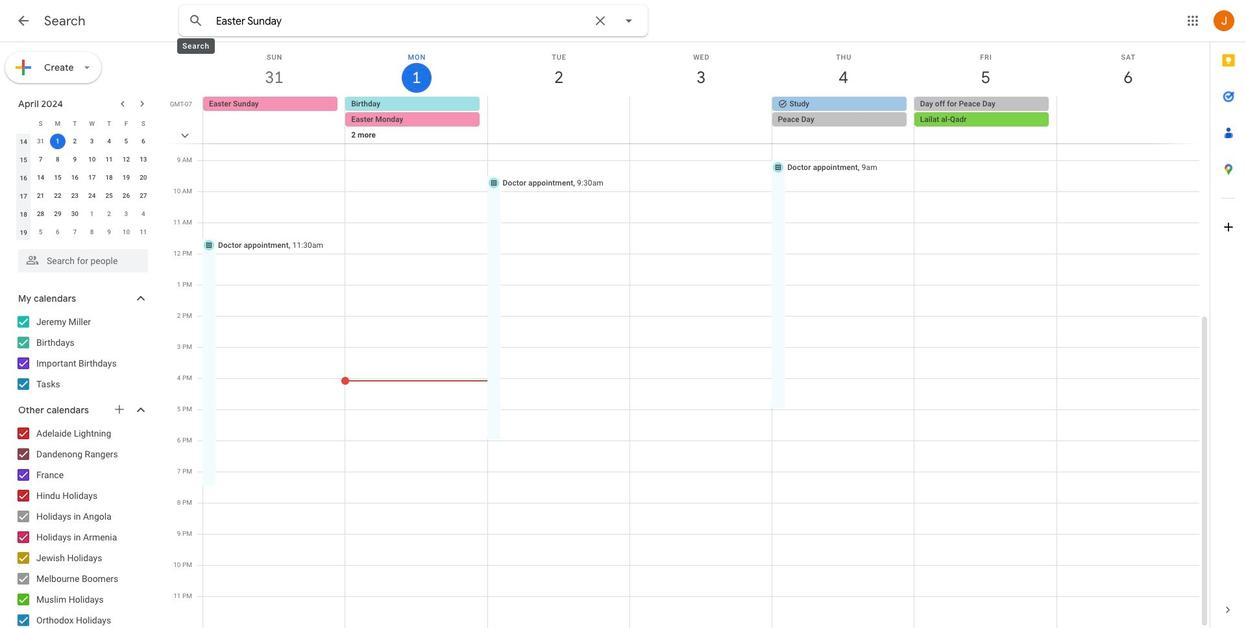 Task type: locate. For each thing, give the bounding box(es) containing it.
2 element
[[67, 134, 83, 149]]

clear search image
[[588, 8, 614, 34]]

march 31 element
[[33, 134, 48, 149]]

cell inside 'april 2024' grid
[[49, 132, 66, 151]]

grid
[[166, 42, 1210, 628]]

my calendars list
[[3, 312, 161, 395]]

11 element
[[101, 152, 117, 168]]

row
[[197, 97, 1210, 159], [15, 114, 152, 132], [15, 132, 152, 151], [15, 151, 152, 169], [15, 169, 152, 187], [15, 187, 152, 205], [15, 205, 152, 223], [15, 223, 152, 242]]

29 element
[[50, 206, 66, 222]]

may 10 element
[[118, 225, 134, 240]]

row group inside 'april 2024' grid
[[15, 132, 152, 242]]

row group
[[15, 132, 152, 242]]

may 2 element
[[101, 206, 117, 222]]

6 element
[[136, 134, 151, 149]]

8 element
[[50, 152, 66, 168]]

1, today element
[[50, 134, 66, 149]]

24 element
[[84, 188, 100, 204]]

add other calendars image
[[113, 403, 126, 416]]

9 element
[[67, 152, 83, 168]]

may 1 element
[[84, 206, 100, 222]]

column header inside 'april 2024' grid
[[15, 114, 32, 132]]

may 5 element
[[33, 225, 48, 240]]

may 4 element
[[136, 206, 151, 222]]

13 element
[[136, 152, 151, 168]]

may 6 element
[[50, 225, 66, 240]]

tab list
[[1211, 42, 1247, 592]]

5 element
[[118, 134, 134, 149]]

heading
[[44, 13, 86, 29]]

search options image
[[616, 8, 642, 34]]

none search field 'search for people'
[[0, 244, 161, 273]]

go back image
[[16, 13, 31, 29]]

other calendars list
[[3, 423, 161, 628]]

column header
[[15, 114, 32, 132]]

3 element
[[84, 134, 100, 149]]

search image
[[183, 8, 209, 34]]

18 element
[[101, 170, 117, 186]]

cell
[[345, 97, 488, 159], [488, 97, 630, 159], [630, 97, 772, 159], [772, 97, 915, 159], [915, 97, 1057, 159], [1057, 97, 1199, 159], [49, 132, 66, 151]]

25 element
[[101, 188, 117, 204]]

may 11 element
[[136, 225, 151, 240]]

None search field
[[179, 5, 648, 36], [0, 244, 161, 273], [179, 5, 648, 36]]

23 element
[[67, 188, 83, 204]]

Search text field
[[216, 15, 585, 28]]



Task type: vqa. For each thing, say whether or not it's contained in the screenshot.
3 ELEMENT
yes



Task type: describe. For each thing, give the bounding box(es) containing it.
april 2024 grid
[[12, 114, 152, 242]]

14 element
[[33, 170, 48, 186]]

30 element
[[67, 206, 83, 222]]

12 element
[[118, 152, 134, 168]]

19 element
[[118, 170, 134, 186]]

17 element
[[84, 170, 100, 186]]

15 element
[[50, 170, 66, 186]]

may 8 element
[[84, 225, 100, 240]]

21 element
[[33, 188, 48, 204]]

28 element
[[33, 206, 48, 222]]

7 element
[[33, 152, 48, 168]]

may 9 element
[[101, 225, 117, 240]]

22 element
[[50, 188, 66, 204]]

20 element
[[136, 170, 151, 186]]

10 element
[[84, 152, 100, 168]]

may 7 element
[[67, 225, 83, 240]]

26 element
[[118, 188, 134, 204]]

16 element
[[67, 170, 83, 186]]

may 3 element
[[118, 206, 134, 222]]

4 element
[[101, 134, 117, 149]]

Search for people text field
[[26, 249, 140, 273]]

27 element
[[136, 188, 151, 204]]



